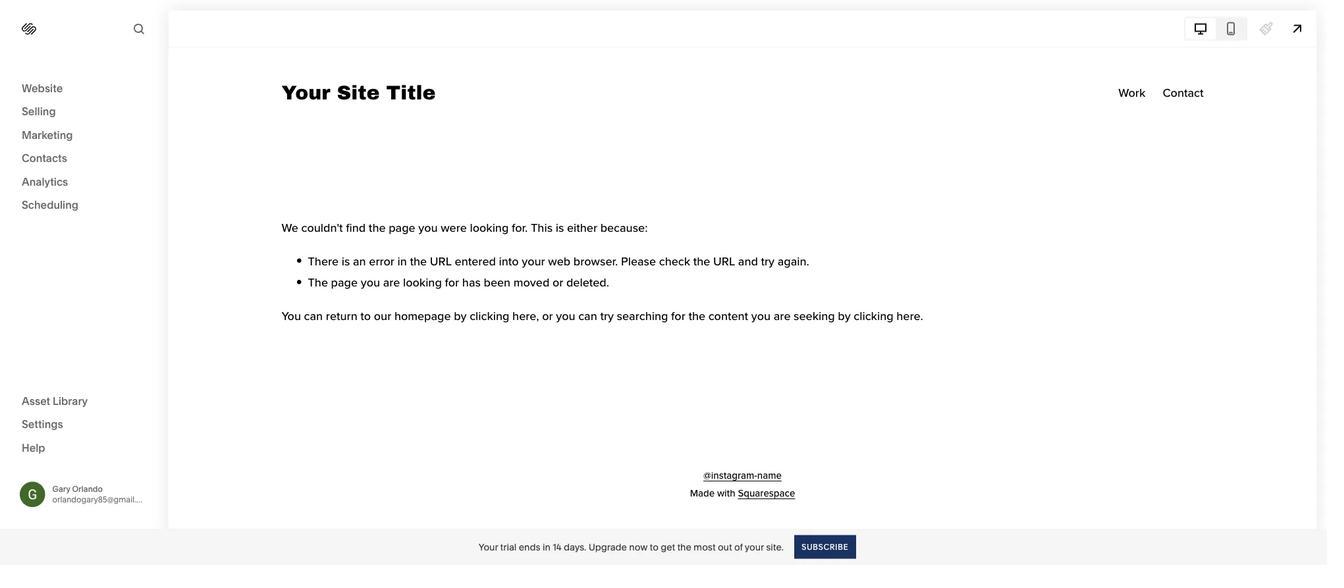 Task type: vqa. For each thing, say whether or not it's contained in the screenshot.
sharing
no



Task type: locate. For each thing, give the bounding box(es) containing it.
14
[[553, 542, 562, 553]]

gary orlando orlandogary85@gmail.com
[[52, 484, 153, 505]]

contacts
[[22, 152, 67, 165]]

days.
[[564, 542, 587, 553]]

scheduling link
[[22, 198, 146, 213]]

out
[[718, 542, 732, 553]]

now
[[629, 542, 648, 553]]

orlandogary85@gmail.com
[[52, 495, 153, 505]]

marketing
[[22, 128, 73, 141]]

marketing link
[[22, 128, 146, 143]]

gary
[[52, 484, 70, 494]]

settings link
[[22, 417, 146, 433]]

upgrade
[[589, 542, 627, 553]]

help
[[22, 441, 45, 454]]

asset library link
[[22, 394, 146, 410]]

subscribe button
[[795, 535, 856, 559]]

tab list
[[1186, 18, 1247, 39]]

trial
[[501, 542, 517, 553]]

website link
[[22, 81, 146, 97]]

analytics link
[[22, 175, 146, 190]]

site.
[[766, 542, 784, 553]]



Task type: describe. For each thing, give the bounding box(es) containing it.
your trial ends in 14 days. upgrade now to get the most out of your site.
[[479, 542, 784, 553]]

settings
[[22, 418, 63, 431]]

website
[[22, 82, 63, 95]]

asset
[[22, 395, 50, 408]]

analytics
[[22, 175, 68, 188]]

get
[[661, 542, 675, 553]]

orlando
[[72, 484, 103, 494]]

to
[[650, 542, 659, 553]]

the
[[678, 542, 692, 553]]

most
[[694, 542, 716, 553]]

ends
[[519, 542, 541, 553]]

selling link
[[22, 104, 146, 120]]

your
[[745, 542, 764, 553]]

of
[[735, 542, 743, 553]]

contacts link
[[22, 151, 146, 167]]

library
[[53, 395, 88, 408]]

scheduling
[[22, 199, 78, 212]]

your
[[479, 542, 498, 553]]

subscribe
[[802, 542, 849, 552]]

asset library
[[22, 395, 88, 408]]

in
[[543, 542, 551, 553]]

selling
[[22, 105, 56, 118]]

help link
[[22, 441, 45, 455]]



